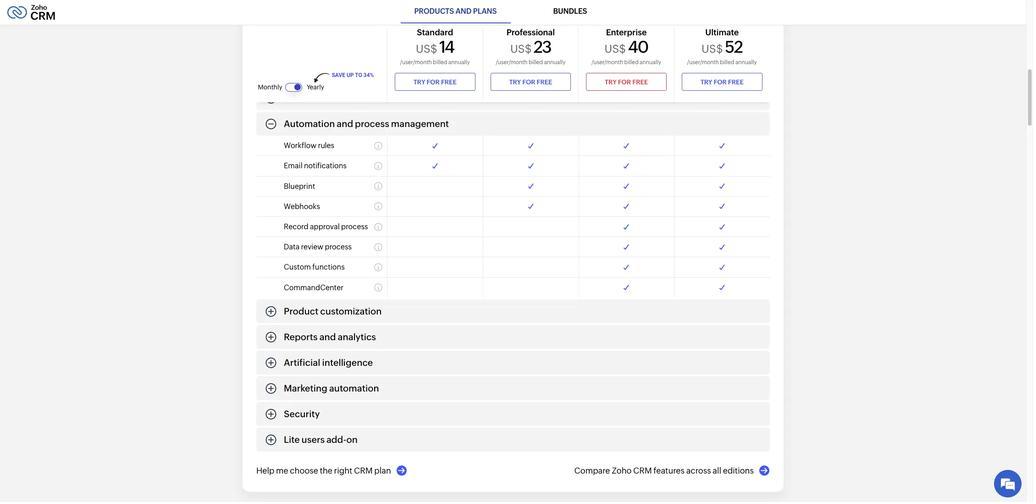 Task type: describe. For each thing, give the bounding box(es) containing it.
on
[[346, 434, 358, 445]]

process for review
[[325, 243, 352, 251]]

and for products
[[456, 7, 472, 16]]

review
[[301, 243, 323, 251]]

try for free link for 23
[[491, 73, 571, 91]]

artificial intelligence
[[284, 357, 373, 368]]

management
[[391, 118, 449, 129]]

add-
[[326, 434, 346, 445]]

email
[[284, 162, 302, 170]]

artificial
[[284, 357, 320, 368]]

ultimate
[[706, 28, 739, 37]]

annually for 40
[[640, 59, 661, 65]]

try for 23
[[509, 78, 521, 86]]

email notifications
[[284, 162, 347, 170]]

/user/month for 23
[[496, 59, 528, 65]]

across
[[686, 466, 711, 475]]

1 vertical spatial automation
[[329, 383, 379, 393]]

commandcenter
[[284, 283, 344, 292]]

/user/month for 40
[[592, 59, 623, 65]]

reports
[[284, 331, 318, 342]]

free for 52
[[728, 78, 744, 86]]

2 crm from the left
[[633, 466, 652, 475]]

record
[[284, 222, 308, 231]]

billed for 40
[[625, 59, 639, 65]]

/user/month for 14
[[400, 59, 432, 65]]

products
[[415, 7, 454, 16]]

to
[[355, 72, 362, 79]]

intelligence
[[322, 357, 373, 368]]

standard
[[417, 28, 453, 37]]

free for 40
[[633, 78, 648, 86]]

and for reports
[[319, 331, 336, 342]]

save
[[332, 72, 346, 79]]

billed for 52
[[720, 59, 734, 65]]

compare
[[574, 466, 610, 475]]

help me choose the right crm plan link
[[256, 465, 407, 476]]

lite users add-on
[[284, 434, 358, 445]]

rules
[[318, 141, 334, 150]]

1 crm from the left
[[354, 466, 373, 475]]

record approval process
[[284, 222, 368, 231]]

sales force automation
[[284, 93, 383, 103]]

editions
[[723, 466, 754, 475]]

sales
[[284, 93, 307, 103]]

us$ for 14
[[416, 43, 438, 55]]

blueprint
[[284, 182, 315, 191]]

plans
[[473, 7, 497, 16]]

zoho
[[612, 466, 632, 475]]

us$ for 40
[[605, 43, 626, 55]]

plan
[[374, 466, 391, 475]]

zoho crm logo image
[[7, 2, 56, 22]]

customization
[[320, 306, 382, 316]]

us$ for 23
[[511, 43, 532, 55]]

marketing automation
[[284, 383, 379, 393]]

functions
[[312, 263, 345, 272]]

compare zoho crm features across all editions
[[574, 466, 754, 475]]

reports and analytics
[[284, 331, 376, 342]]

workflow
[[284, 141, 316, 150]]

52
[[725, 38, 743, 57]]

try for free for 23
[[509, 78, 553, 86]]

try for 52
[[701, 78, 713, 86]]

up
[[347, 72, 354, 79]]

billed for 14
[[433, 59, 447, 65]]

billed for 23
[[529, 59, 543, 65]]

us$ 40 /user/month billed annually
[[592, 38, 661, 65]]

for for 40
[[618, 78, 631, 86]]

try for free for 14
[[414, 78, 457, 86]]

try for free for 52
[[701, 78, 744, 86]]

automation and process management
[[284, 118, 449, 129]]

workflow rules
[[284, 141, 334, 150]]

23
[[534, 38, 551, 57]]

40
[[628, 38, 648, 57]]

enterprise
[[606, 28, 647, 37]]

and for automation
[[337, 118, 353, 129]]

process for and
[[355, 118, 389, 129]]

help
[[256, 466, 274, 475]]

custom functions
[[284, 263, 345, 272]]

try for free link for 14
[[395, 73, 476, 91]]



Task type: locate. For each thing, give the bounding box(es) containing it.
free for 14
[[441, 78, 457, 86]]

try for free link down us$ 14 /user/month billed annually
[[395, 73, 476, 91]]

4 try for free from the left
[[701, 78, 744, 86]]

automation down "intelligence"
[[329, 383, 379, 393]]

billed down 14
[[433, 59, 447, 65]]

us$ down enterprise
[[605, 43, 626, 55]]

0 vertical spatial and
[[456, 7, 472, 16]]

/user/month inside us$ 23 /user/month billed annually
[[496, 59, 528, 65]]

for down the us$ 52 /user/month billed annually
[[714, 78, 727, 86]]

2 horizontal spatial and
[[456, 7, 472, 16]]

/user/month down ultimate
[[687, 59, 719, 65]]

us$ inside the us$ 52 /user/month billed annually
[[702, 43, 723, 55]]

/user/month down standard
[[400, 59, 432, 65]]

save up to 34%
[[332, 72, 374, 79]]

annually down 40
[[640, 59, 661, 65]]

and up the artificial intelligence
[[319, 331, 336, 342]]

3 free from the left
[[633, 78, 648, 86]]

and left 'plans'
[[456, 7, 472, 16]]

2 free from the left
[[537, 78, 553, 86]]

us$ 52 /user/month billed annually
[[687, 38, 757, 65]]

0 vertical spatial automation
[[333, 93, 383, 103]]

try for free down us$ 40 /user/month billed annually
[[605, 78, 648, 86]]

try for free link down us$ 23 /user/month billed annually
[[491, 73, 571, 91]]

yearly
[[307, 84, 324, 91]]

users
[[302, 434, 325, 445]]

annually inside us$ 14 /user/month billed annually
[[449, 59, 470, 65]]

automation
[[333, 93, 383, 103], [329, 383, 379, 393]]

3 billed from the left
[[625, 59, 639, 65]]

monthly
[[258, 84, 283, 91]]

try down us$ 23 /user/month billed annually
[[509, 78, 521, 86]]

try for free down us$ 23 /user/month billed annually
[[509, 78, 553, 86]]

2 try for free from the left
[[509, 78, 553, 86]]

4 try for free link from the left
[[682, 73, 763, 91]]

products and plans
[[415, 7, 497, 16]]

4 /user/month from the left
[[687, 59, 719, 65]]

2 vertical spatial process
[[325, 243, 352, 251]]

annually inside us$ 23 /user/month billed annually
[[544, 59, 566, 65]]

billed inside us$ 40 /user/month billed annually
[[625, 59, 639, 65]]

analytics
[[338, 331, 376, 342]]

3 annually from the left
[[640, 59, 661, 65]]

1 billed from the left
[[433, 59, 447, 65]]

free down us$ 40 /user/month billed annually
[[633, 78, 648, 86]]

free for 23
[[537, 78, 553, 86]]

for down us$ 14 /user/month billed annually
[[427, 78, 440, 86]]

right
[[334, 466, 352, 475]]

billed
[[433, 59, 447, 65], [529, 59, 543, 65], [625, 59, 639, 65], [720, 59, 734, 65]]

for for 52
[[714, 78, 727, 86]]

webhooks
[[284, 202, 320, 211]]

us$
[[416, 43, 438, 55], [511, 43, 532, 55], [605, 43, 626, 55], [702, 43, 723, 55]]

automation down to
[[333, 93, 383, 103]]

compare zoho crm features across all editions link
[[574, 465, 770, 476]]

2 vertical spatial and
[[319, 331, 336, 342]]

4 free from the left
[[728, 78, 744, 86]]

us$ 14 /user/month billed annually
[[400, 38, 470, 65]]

try for free link down us$ 40 /user/month billed annually
[[586, 73, 667, 91]]

try down the us$ 52 /user/month billed annually
[[701, 78, 713, 86]]

force
[[309, 93, 331, 103]]

1 vertical spatial process
[[341, 222, 368, 231]]

product customization
[[284, 306, 382, 316]]

0 horizontal spatial and
[[319, 331, 336, 342]]

1 horizontal spatial crm
[[633, 466, 652, 475]]

1 us$ from the left
[[416, 43, 438, 55]]

try for free
[[414, 78, 457, 86], [509, 78, 553, 86], [605, 78, 648, 86], [701, 78, 744, 86]]

0 horizontal spatial crm
[[354, 466, 373, 475]]

/user/month inside us$ 40 /user/month billed annually
[[592, 59, 623, 65]]

data review process
[[284, 243, 352, 251]]

free down the us$ 52 /user/month billed annually
[[728, 78, 744, 86]]

try for free link
[[395, 73, 476, 91], [491, 73, 571, 91], [586, 73, 667, 91], [682, 73, 763, 91]]

1 annually from the left
[[449, 59, 470, 65]]

/user/month down enterprise
[[592, 59, 623, 65]]

2 /user/month from the left
[[496, 59, 528, 65]]

try for free for 40
[[605, 78, 648, 86]]

automation
[[284, 118, 335, 129]]

custom
[[284, 263, 311, 272]]

try for free link for 40
[[586, 73, 667, 91]]

billed inside us$ 14 /user/month billed annually
[[433, 59, 447, 65]]

free
[[441, 78, 457, 86], [537, 78, 553, 86], [633, 78, 648, 86], [728, 78, 744, 86]]

billed inside us$ 23 /user/month billed annually
[[529, 59, 543, 65]]

annually down 52
[[736, 59, 757, 65]]

/user/month inside the us$ 52 /user/month billed annually
[[687, 59, 719, 65]]

4 for from the left
[[714, 78, 727, 86]]

3 try for free link from the left
[[586, 73, 667, 91]]

notifications
[[304, 162, 347, 170]]

us$ down professional
[[511, 43, 532, 55]]

us$ inside us$ 40 /user/month billed annually
[[605, 43, 626, 55]]

annually for 14
[[449, 59, 470, 65]]

/user/month down professional
[[496, 59, 528, 65]]

try for 40
[[605, 78, 617, 86]]

help me choose the right crm plan
[[256, 466, 391, 475]]

billed down 52
[[720, 59, 734, 65]]

us$ down standard
[[416, 43, 438, 55]]

crm left "plan"
[[354, 466, 373, 475]]

data
[[284, 243, 300, 251]]

1 /user/month from the left
[[400, 59, 432, 65]]

free down us$ 14 /user/month billed annually
[[441, 78, 457, 86]]

try for free down us$ 14 /user/month billed annually
[[414, 78, 457, 86]]

annually down 14
[[449, 59, 470, 65]]

us$ for 52
[[702, 43, 723, 55]]

2 try for free link from the left
[[491, 73, 571, 91]]

/user/month inside us$ 14 /user/month billed annually
[[400, 59, 432, 65]]

1 vertical spatial and
[[337, 118, 353, 129]]

for down us$ 23 /user/month billed annually
[[523, 78, 536, 86]]

billed down 40
[[625, 59, 639, 65]]

0 vertical spatial process
[[355, 118, 389, 129]]

try for 14
[[414, 78, 426, 86]]

us$ inside us$ 14 /user/month billed annually
[[416, 43, 438, 55]]

and down sales force automation
[[337, 118, 353, 129]]

billed down the 23
[[529, 59, 543, 65]]

annually down the 23
[[544, 59, 566, 65]]

try for free down the us$ 52 /user/month billed annually
[[701, 78, 744, 86]]

professional
[[507, 28, 555, 37]]

the
[[320, 466, 332, 475]]

product
[[284, 306, 318, 316]]

1 try from the left
[[414, 78, 426, 86]]

choose
[[290, 466, 318, 475]]

try for free link for 52
[[682, 73, 763, 91]]

all
[[713, 466, 721, 475]]

process
[[355, 118, 389, 129], [341, 222, 368, 231], [325, 243, 352, 251]]

lite
[[284, 434, 300, 445]]

bundles
[[553, 7, 587, 16]]

for
[[427, 78, 440, 86], [523, 78, 536, 86], [618, 78, 631, 86], [714, 78, 727, 86]]

try for free link down the us$ 52 /user/month billed annually
[[682, 73, 763, 91]]

2 us$ from the left
[[511, 43, 532, 55]]

annually inside the us$ 52 /user/month billed annually
[[736, 59, 757, 65]]

2 annually from the left
[[544, 59, 566, 65]]

3 us$ from the left
[[605, 43, 626, 55]]

for for 23
[[523, 78, 536, 86]]

try
[[414, 78, 426, 86], [509, 78, 521, 86], [605, 78, 617, 86], [701, 78, 713, 86]]

1 try for free link from the left
[[395, 73, 476, 91]]

billed inside the us$ 52 /user/month billed annually
[[720, 59, 734, 65]]

2 for from the left
[[523, 78, 536, 86]]

us$ down ultimate
[[702, 43, 723, 55]]

crm
[[354, 466, 373, 475], [633, 466, 652, 475]]

1 for from the left
[[427, 78, 440, 86]]

annually for 23
[[544, 59, 566, 65]]

annually
[[449, 59, 470, 65], [544, 59, 566, 65], [640, 59, 661, 65], [736, 59, 757, 65]]

approval
[[310, 222, 340, 231]]

crm right zoho
[[633, 466, 652, 475]]

4 try from the left
[[701, 78, 713, 86]]

annually for 52
[[736, 59, 757, 65]]

for for 14
[[427, 78, 440, 86]]

try down us$ 40 /user/month billed annually
[[605, 78, 617, 86]]

1 free from the left
[[441, 78, 457, 86]]

and
[[456, 7, 472, 16], [337, 118, 353, 129], [319, 331, 336, 342]]

4 annually from the left
[[736, 59, 757, 65]]

/user/month for 52
[[687, 59, 719, 65]]

/user/month
[[400, 59, 432, 65], [496, 59, 528, 65], [592, 59, 623, 65], [687, 59, 719, 65]]

free down us$ 23 /user/month billed annually
[[537, 78, 553, 86]]

4 billed from the left
[[720, 59, 734, 65]]

annually inside us$ 40 /user/month billed annually
[[640, 59, 661, 65]]

marketing
[[284, 383, 327, 393]]

1 try for free from the left
[[414, 78, 457, 86]]

3 try for free from the left
[[605, 78, 648, 86]]

2 billed from the left
[[529, 59, 543, 65]]

us$ 23 /user/month billed annually
[[496, 38, 566, 65]]

34%
[[364, 72, 374, 79]]

2 try from the left
[[509, 78, 521, 86]]

me
[[276, 466, 288, 475]]

for down us$ 40 /user/month billed annually
[[618, 78, 631, 86]]

1 horizontal spatial and
[[337, 118, 353, 129]]

3 /user/month from the left
[[592, 59, 623, 65]]

us$ inside us$ 23 /user/month billed annually
[[511, 43, 532, 55]]

3 for from the left
[[618, 78, 631, 86]]

features
[[654, 466, 685, 475]]

try down us$ 14 /user/month billed annually
[[414, 78, 426, 86]]

security
[[284, 408, 320, 419]]

4 us$ from the left
[[702, 43, 723, 55]]

process for approval
[[341, 222, 368, 231]]

3 try from the left
[[605, 78, 617, 86]]

14
[[439, 38, 454, 57]]



Task type: vqa. For each thing, say whether or not it's contained in the screenshot.


